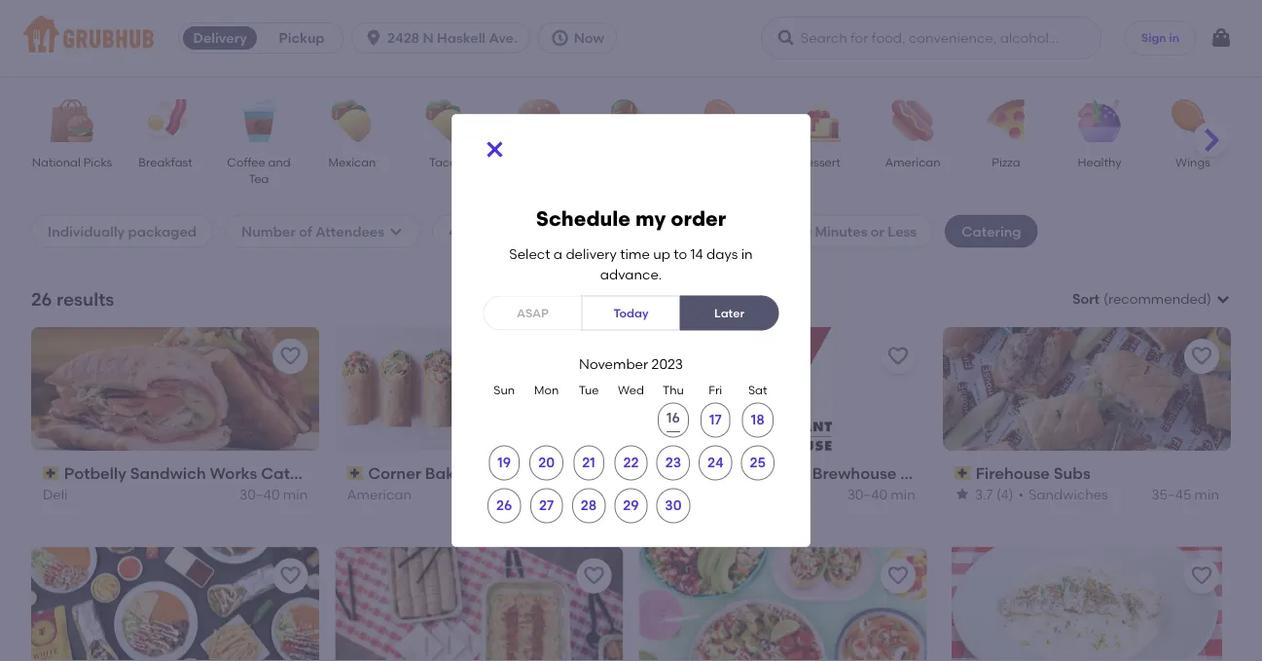 Task type: locate. For each thing, give the bounding box(es) containing it.
min
[[283, 486, 308, 502], [587, 486, 612, 502], [891, 486, 916, 502], [1195, 486, 1220, 502]]

1 vertical spatial svg image
[[389, 223, 404, 239]]

27
[[539, 497, 554, 514]]

1 vertical spatial in
[[742, 246, 753, 262]]

schedule my order
[[536, 206, 727, 231]]

svg image
[[777, 28, 796, 48], [389, 223, 404, 239]]

2428 n haskell ave. button
[[352, 22, 538, 54]]

1 vertical spatial cell
[[695, 488, 737, 523]]

svg image inside main navigation navigation
[[777, 28, 796, 48]]

catering up '26' button
[[482, 464, 551, 483]]

cell down thu
[[653, 402, 695, 437]]

subscription pass image for potbelly sandwich works catering
[[43, 466, 60, 480]]

24 button
[[699, 445, 733, 480]]

american
[[886, 155, 941, 169], [347, 486, 412, 502], [651, 486, 716, 502]]

ave.
[[489, 30, 518, 46]]

subscription pass image inside potbelly sandwich works catering link
[[43, 466, 60, 480]]

2428 n haskell ave.
[[388, 30, 518, 46]]

1 horizontal spatial subscription pass image
[[347, 466, 364, 480]]

svg image left 2428
[[364, 28, 384, 48]]

0 vertical spatial 30
[[796, 223, 812, 239]]

30 minutes or less
[[796, 223, 917, 239]]

hamburgers image
[[505, 99, 574, 142]]

in inside "select a delivery time up to 14 days in advance."
[[742, 246, 753, 262]]

wed
[[618, 383, 644, 397]]

4
[[449, 223, 457, 239]]

and inside coffee and tea
[[268, 155, 291, 169]]

18 button
[[743, 402, 774, 437]]

30 inside 'button'
[[665, 497, 682, 514]]

american down american image
[[886, 155, 941, 169]]

0 horizontal spatial american
[[347, 486, 412, 502]]

1 horizontal spatial svg image
[[777, 28, 796, 48]]

29
[[623, 497, 639, 514]]

30 for 30
[[665, 497, 682, 514]]

1 vertical spatial 30
[[665, 497, 682, 514]]

subscription pass image left the bj's
[[651, 466, 668, 480]]

1 horizontal spatial and
[[498, 223, 525, 239]]

26
[[31, 288, 52, 310], [497, 497, 513, 514]]

later
[[715, 306, 745, 320]]

1 horizontal spatial 30–40 min
[[544, 486, 612, 502]]

save this restaurant image for corner bakery catering
[[583, 344, 606, 368]]

0 vertical spatial svg image
[[777, 28, 796, 48]]

hamburgers
[[504, 155, 575, 169]]

cell
[[653, 402, 695, 437], [695, 488, 737, 523]]

30–40 down 20 button
[[544, 486, 584, 502]]

firehouse
[[976, 464, 1050, 483]]

18
[[751, 412, 765, 428]]

sat
[[749, 383, 768, 397]]

26 down corner bakery catering link
[[497, 497, 513, 514]]

attendees
[[316, 223, 385, 239]]

save this restaurant button
[[273, 339, 308, 374], [577, 339, 612, 374], [881, 339, 916, 374], [1185, 339, 1220, 374], [273, 559, 308, 594], [577, 559, 612, 594], [881, 559, 916, 594], [1185, 559, 1220, 594]]

1 horizontal spatial 30
[[796, 223, 812, 239]]

0 horizontal spatial in
[[742, 246, 753, 262]]

25
[[750, 454, 766, 471]]

wings
[[1176, 155, 1211, 169]]

fri
[[709, 383, 723, 397]]

0 vertical spatial in
[[1170, 30, 1180, 45]]

0 vertical spatial delivery
[[193, 30, 247, 46]]

catering
[[962, 223, 1022, 239], [261, 464, 330, 483], [482, 464, 551, 483], [901, 464, 970, 483]]

today
[[614, 306, 649, 320]]

26 button
[[488, 488, 521, 523]]

sign in button
[[1125, 20, 1197, 56]]

30 down the bj's
[[665, 497, 682, 514]]

$0 delivery
[[678, 223, 751, 239]]

2 horizontal spatial 30–40
[[848, 486, 888, 502]]

svg image up the dessert image
[[777, 28, 796, 48]]

burritos image
[[599, 99, 667, 142]]

and left 'up' on the left of page
[[498, 223, 525, 239]]

1 vertical spatial delivery
[[697, 223, 751, 239]]

3.7
[[975, 486, 994, 502]]

save this restaurant image
[[1191, 344, 1214, 368], [279, 564, 302, 588], [1191, 564, 1214, 588]]

pickup
[[279, 30, 325, 46]]

0 vertical spatial and
[[268, 155, 291, 169]]

catering right works
[[261, 464, 330, 483]]

subscription pass image inside bj's restaurant & brewhouse catering link
[[651, 466, 668, 480]]

subscription pass image inside firehouse subs link
[[955, 466, 972, 480]]

30
[[796, 223, 812, 239], [665, 497, 682, 514]]

subscription pass image inside corner bakery catering link
[[347, 466, 364, 480]]

0 horizontal spatial subscription pass image
[[43, 466, 60, 480]]

30–40 down brewhouse
[[848, 486, 888, 502]]

35–45 min
[[1152, 486, 1220, 502]]

3 30–40 min from the left
[[848, 486, 916, 502]]

1 subscription pass image from the left
[[43, 466, 60, 480]]

svg image left 'now'
[[551, 28, 570, 48]]

dessert
[[799, 155, 841, 169]]

2 min from the left
[[587, 486, 612, 502]]

1 horizontal spatial subscription pass image
[[955, 466, 972, 480]]

asap
[[517, 306, 549, 320]]

2 subscription pass image from the left
[[955, 466, 972, 480]]

0 horizontal spatial 30–40
[[240, 486, 280, 502]]

november
[[579, 355, 649, 372]]

3 30–40 from the left
[[848, 486, 888, 502]]

30–40 min down brewhouse
[[848, 486, 916, 502]]

now button
[[538, 22, 625, 54]]

thu
[[663, 383, 684, 397]]

coffee
[[227, 155, 266, 169]]

catering up star icon on the bottom right
[[901, 464, 970, 483]]

0 horizontal spatial 30–40 min
[[240, 486, 308, 502]]

30–40 min for &
[[848, 486, 916, 502]]

27 button
[[531, 488, 563, 523]]

30–40 for &
[[848, 486, 888, 502]]

2 subscription pass image from the left
[[347, 466, 364, 480]]

main navigation navigation
[[0, 0, 1263, 76]]

svg image right attendees
[[389, 223, 404, 239]]

1 30–40 min from the left
[[240, 486, 308, 502]]

breakfast image
[[131, 99, 200, 142]]

2 30–40 min from the left
[[544, 486, 612, 502]]

delivery left pickup on the top left of page
[[193, 30, 247, 46]]

35–45
[[1152, 486, 1192, 502]]

svg image inside now button
[[551, 28, 570, 48]]

mon
[[535, 383, 559, 397]]

0 horizontal spatial delivery
[[193, 30, 247, 46]]

delivery
[[193, 30, 247, 46], [697, 223, 751, 239]]

select a delivery time up to 14 days in advance.
[[510, 246, 753, 282]]

minutes
[[816, 223, 868, 239]]

save this restaurant image for bj's restaurant & brewhouse catering
[[887, 344, 910, 368]]

1 horizontal spatial american
[[651, 486, 716, 502]]

delivery button
[[179, 22, 261, 54]]

delivery up days
[[697, 223, 751, 239]]

american down the bj's
[[651, 486, 716, 502]]

0 horizontal spatial 26
[[31, 288, 52, 310]]

subscription pass image up deli
[[43, 466, 60, 480]]

packaged
[[128, 223, 197, 239]]

0 vertical spatial 26
[[31, 288, 52, 310]]

•
[[1019, 486, 1024, 502]]

bakery
[[425, 464, 478, 483]]

american for corner bakery catering
[[347, 486, 412, 502]]

and up the tea
[[268, 155, 291, 169]]

20
[[539, 454, 555, 471]]

days
[[707, 246, 738, 262]]

svg image
[[1210, 26, 1234, 50], [364, 28, 384, 48], [551, 28, 570, 48], [483, 138, 507, 161]]

svg image right sign in button at the right
[[1210, 26, 1234, 50]]

30–40 min down 21 button
[[544, 486, 612, 502]]

1 horizontal spatial 30–40
[[544, 486, 584, 502]]

26 left results
[[31, 288, 52, 310]]

(4)
[[997, 486, 1014, 502]]

1 min from the left
[[283, 486, 308, 502]]

1 horizontal spatial in
[[1170, 30, 1180, 45]]

and
[[268, 155, 291, 169], [498, 223, 525, 239]]

in inside sign in button
[[1170, 30, 1180, 45]]

bj's restaurant & brewhouse catering
[[672, 464, 970, 483]]

30–40 min
[[240, 486, 308, 502], [544, 486, 612, 502], [848, 486, 916, 502]]

corner bakery catering
[[368, 464, 551, 483]]

cell right the 30 'button'
[[695, 488, 737, 523]]

save this restaurant image
[[279, 344, 302, 368], [583, 344, 606, 368], [887, 344, 910, 368], [583, 564, 606, 588], [887, 564, 910, 588]]

sandwiches
[[1029, 486, 1109, 502]]

in right days
[[742, 246, 753, 262]]

tue
[[579, 383, 599, 397]]

0 horizontal spatial and
[[268, 155, 291, 169]]

17
[[710, 412, 722, 428]]

30–40 down works
[[240, 486, 280, 502]]

subscription pass image up star icon on the bottom right
[[955, 466, 972, 480]]

30 for 30 minutes or less
[[796, 223, 812, 239]]

subscription pass image for bj's restaurant & brewhouse catering
[[651, 466, 668, 480]]

subscription pass image
[[651, 466, 668, 480], [955, 466, 972, 480]]

in right sign
[[1170, 30, 1180, 45]]

subscription pass image
[[43, 466, 60, 480], [347, 466, 364, 480]]

advance.
[[601, 266, 662, 282]]

&
[[797, 464, 809, 483]]

1 30–40 from the left
[[240, 486, 280, 502]]

1 vertical spatial 26
[[497, 497, 513, 514]]

3 min from the left
[[891, 486, 916, 502]]

30 left minutes
[[796, 223, 812, 239]]

to
[[674, 246, 688, 262]]

0 vertical spatial cell
[[653, 402, 695, 437]]

american down corner
[[347, 486, 412, 502]]

now
[[574, 30, 605, 46]]

sign in
[[1142, 30, 1180, 45]]

30–40 min down works
[[240, 486, 308, 502]]

26 inside button
[[497, 497, 513, 514]]

0 horizontal spatial 30
[[665, 497, 682, 514]]

delivery inside button
[[193, 30, 247, 46]]

in
[[1170, 30, 1180, 45], [742, 246, 753, 262]]

25 button
[[742, 445, 775, 480]]

0 horizontal spatial subscription pass image
[[651, 466, 668, 480]]

mexican image
[[318, 99, 387, 142]]

star icon image
[[955, 486, 971, 502]]

2 30–40 from the left
[[544, 486, 584, 502]]

haskell
[[437, 30, 486, 46]]

subs
[[1054, 464, 1091, 483]]

2 horizontal spatial 30–40 min
[[848, 486, 916, 502]]

corner bakery catering link
[[347, 462, 612, 484]]

subscription pass image left corner
[[347, 466, 364, 480]]

national picks
[[32, 155, 112, 169]]

1 horizontal spatial 26
[[497, 497, 513, 514]]

1 subscription pass image from the left
[[651, 466, 668, 480]]



Task type: vqa. For each thing, say whether or not it's contained in the screenshot.
30 inside button
yes



Task type: describe. For each thing, give the bounding box(es) containing it.
30–40 min for catering
[[544, 486, 612, 502]]

coffee and tea
[[227, 155, 291, 186]]

deli
[[43, 486, 68, 502]]

• sandwiches
[[1019, 486, 1109, 502]]

up
[[654, 246, 671, 262]]

individually
[[48, 223, 125, 239]]

order
[[671, 206, 727, 231]]

catering down pizza
[[962, 223, 1022, 239]]

2 horizontal spatial american
[[886, 155, 941, 169]]

results
[[56, 288, 114, 310]]

4 min from the left
[[1195, 486, 1220, 502]]

chicken image
[[692, 99, 760, 142]]

tacos image
[[412, 99, 480, 142]]

19
[[498, 454, 511, 471]]

sign
[[1142, 30, 1167, 45]]

23
[[666, 454, 682, 471]]

30–40 for works
[[240, 486, 280, 502]]

schedule
[[536, 206, 631, 231]]

restaurant
[[708, 464, 793, 483]]

firehouse subs
[[976, 464, 1091, 483]]

potbelly sandwich works catering link
[[43, 462, 330, 484]]

number of attendees
[[242, 223, 385, 239]]

svg image inside the 2428 n haskell ave. button
[[364, 28, 384, 48]]

1 horizontal spatial delivery
[[697, 223, 751, 239]]

my
[[636, 206, 666, 231]]

up
[[528, 223, 547, 239]]

dessert image
[[786, 99, 854, 142]]

picks
[[83, 155, 112, 169]]

bj's
[[672, 464, 704, 483]]

2023
[[652, 355, 683, 372]]

american for bj's restaurant & brewhouse catering
[[651, 486, 716, 502]]

national picks image
[[38, 99, 106, 142]]

number
[[242, 223, 296, 239]]

26 results
[[31, 288, 114, 310]]

of
[[299, 223, 313, 239]]

later button
[[680, 296, 779, 331]]

national
[[32, 155, 81, 169]]

min for catering
[[587, 486, 612, 502]]

wings image
[[1160, 99, 1228, 142]]

asap button
[[483, 296, 583, 331]]

0 horizontal spatial svg image
[[389, 223, 404, 239]]

4 stars and up
[[449, 223, 547, 239]]

bj's restaurant & brewhouse catering  logo image
[[735, 327, 832, 451]]

22
[[624, 454, 639, 471]]

30 button
[[657, 488, 691, 523]]

$0
[[678, 223, 694, 239]]

healthy
[[1078, 155, 1122, 169]]

works
[[210, 464, 257, 483]]

pickup button
[[261, 22, 343, 54]]

firehouse subs link
[[955, 462, 1220, 484]]

individually packaged
[[48, 223, 197, 239]]

3.7 (4)
[[975, 486, 1014, 502]]

subscription pass image for firehouse subs
[[955, 466, 972, 480]]

14
[[691, 246, 704, 262]]

21 button
[[574, 445, 604, 480]]

svg image right the tacos at the left top of page
[[483, 138, 507, 161]]

save this restaurant image for potbelly sandwich works catering
[[279, 344, 302, 368]]

26 for 26
[[497, 497, 513, 514]]

26 for 26 results
[[31, 288, 52, 310]]

30–40 min for works
[[240, 486, 308, 502]]

mexican
[[329, 155, 376, 169]]

sun
[[494, 383, 515, 397]]

healthy image
[[1066, 99, 1134, 142]]

20 button
[[530, 445, 564, 480]]

tea
[[249, 172, 269, 186]]

22 button
[[615, 445, 648, 480]]

17 button
[[701, 402, 731, 437]]

pizza image
[[973, 99, 1041, 142]]

bj's restaurant & brewhouse catering link
[[651, 462, 970, 484]]

american image
[[879, 99, 947, 142]]

breakfast
[[139, 155, 192, 169]]

a
[[554, 246, 563, 262]]

23 button
[[657, 445, 690, 480]]

n
[[423, 30, 434, 46]]

21
[[583, 454, 596, 471]]

corner
[[368, 464, 421, 483]]

29 button
[[615, 488, 648, 523]]

potbelly
[[64, 464, 127, 483]]

less
[[888, 223, 917, 239]]

28 button
[[572, 488, 606, 523]]

brewhouse
[[813, 464, 897, 483]]

30–40 for catering
[[544, 486, 584, 502]]

delivery
[[566, 246, 617, 262]]

subscription pass image for corner bakery catering
[[347, 466, 364, 480]]

min for works
[[283, 486, 308, 502]]

stars
[[461, 223, 495, 239]]

min for &
[[891, 486, 916, 502]]

1 vertical spatial and
[[498, 223, 525, 239]]

pizza
[[993, 155, 1021, 169]]

sandwich
[[130, 464, 206, 483]]

2428
[[388, 30, 420, 46]]

24
[[708, 454, 724, 471]]

offers
[[592, 223, 633, 239]]

or
[[871, 223, 885, 239]]

coffee and tea image
[[225, 99, 293, 142]]



